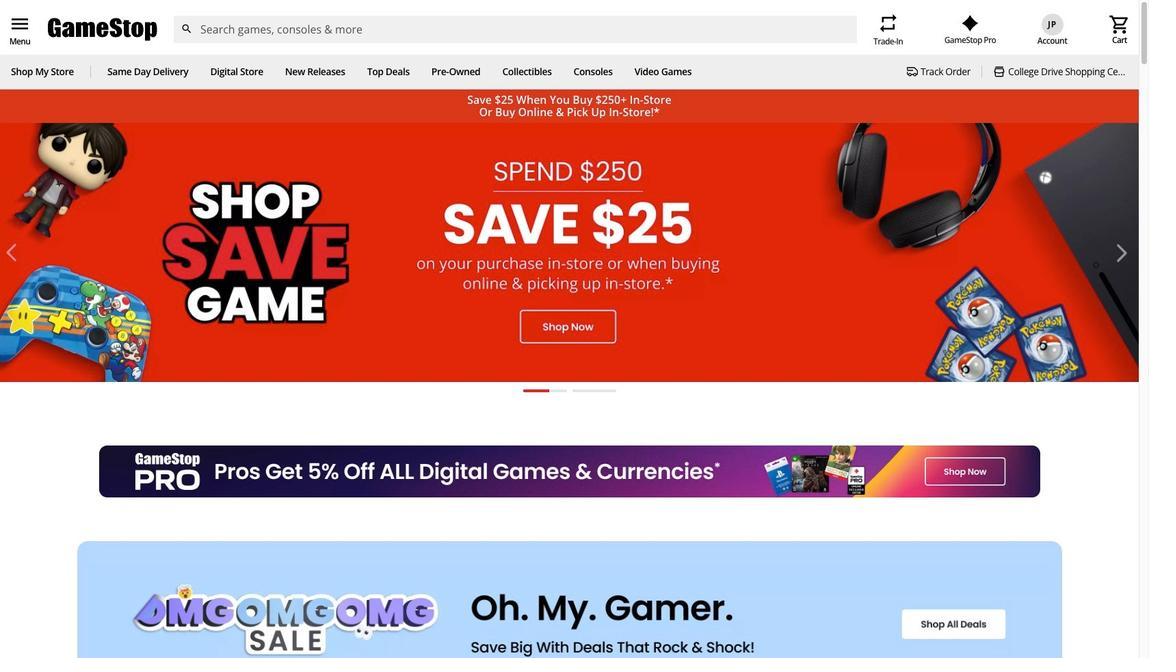 Task type: describe. For each thing, give the bounding box(es) containing it.
gamestop image
[[48, 16, 157, 43]]

Search games, consoles & more search field
[[200, 16, 832, 43]]



Task type: locate. For each thing, give the bounding box(es) containing it.
tab list
[[516, 385, 623, 404]]

save $25 when you buy $250+ in-store image
[[0, 123, 1139, 382]]

None search field
[[173, 16, 857, 43]]

gamestop pro icon image
[[962, 15, 979, 32]]



Task type: vqa. For each thing, say whether or not it's contained in the screenshot.
password field
no



